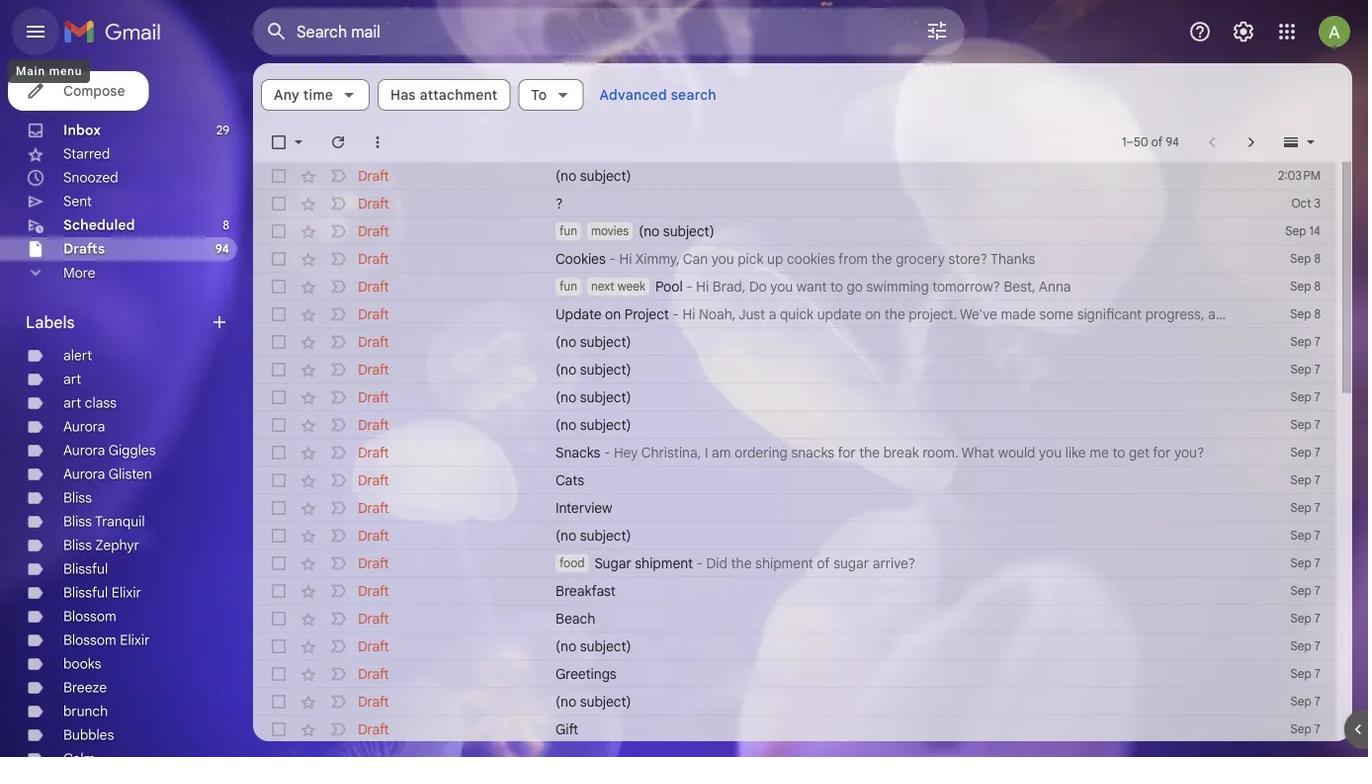 Task type: vqa. For each thing, say whether or not it's contained in the screenshot.
excited?
no



Task type: describe. For each thing, give the bounding box(es) containing it.
sep 8 for cookies - hi ximmy, can you pick up cookies from the grocery store? thanks
[[1290, 252, 1321, 266]]

update on project -
[[556, 305, 683, 323]]

bliss tranquil
[[63, 513, 145, 530]]

gmail image
[[63, 12, 171, 51]]

7 (no subject) link from the top
[[556, 637, 1228, 656]]

21 row from the top
[[253, 716, 1336, 743]]

aurora for aurora glisten
[[63, 466, 105, 483]]

beach
[[556, 610, 595, 627]]

15 row from the top
[[253, 550, 1336, 577]]

time
[[303, 86, 333, 103]]

compose button
[[8, 71, 149, 111]]

5 sep 7 from the top
[[1291, 445, 1321, 460]]

hi for brad,
[[696, 278, 709, 295]]

aurora glisten
[[63, 466, 152, 483]]

1 shipment from the left
[[635, 555, 693, 572]]

29
[[216, 123, 229, 138]]

Search mail text field
[[297, 22, 870, 42]]

draft for gift link
[[358, 721, 389, 738]]

18 row from the top
[[253, 633, 1336, 660]]

sep 7 for first (no subject) link from the bottom of the page
[[1291, 694, 1321, 709]]

want
[[797, 278, 827, 295]]

draft for interview link
[[358, 499, 389, 516]]

drafts
[[63, 240, 105, 258]]

advanced search
[[600, 86, 717, 103]]

more image
[[368, 132, 387, 152]]

art class link
[[63, 394, 117, 412]]

7 for breakfast link on the bottom of page
[[1315, 584, 1321, 599]]

sep 7 for fourth (no subject) link from the bottom of the page
[[1291, 418, 1321, 432]]

breakfast link
[[556, 581, 1228, 601]]

oct 3
[[1291, 196, 1321, 211]]

sep 7 for seventh (no subject) link from the bottom of the page
[[1291, 335, 1321, 349]]

20 row from the top
[[253, 688, 1336, 716]]

draft for 6th (no subject) link from the bottom of the page
[[358, 361, 389, 378]]

books
[[63, 655, 101, 673]]

food sugar shipment - did the shipment of sugar arrive?
[[559, 555, 916, 572]]

blissful for blissful link
[[63, 560, 108, 578]]

4 not important switch from the top
[[328, 249, 348, 269]]

you?
[[1174, 444, 1204, 461]]

7 for fourth (no subject) link from the bottom of the page
[[1315, 418, 1321, 432]]

1 horizontal spatial of
[[1151, 135, 1163, 150]]

sep 7 for 6th (no subject) link from the bottom of the page
[[1291, 362, 1321, 377]]

10 row from the top
[[253, 411, 1336, 439]]

subject) for 2nd (no subject) link from the bottom
[[580, 638, 631, 655]]

7 row from the top
[[253, 328, 1336, 356]]

advanced search button
[[592, 77, 725, 113]]

cats link
[[556, 471, 1228, 490]]

cookies
[[787, 250, 835, 267]]

elixir for blissful elixir
[[111, 584, 141, 601]]

sep 7 for beach link
[[1291, 611, 1321, 626]]

(no subject) for first (no subject) link from the bottom of the page
[[556, 693, 631, 710]]

draft for breakfast link on the bottom of page
[[358, 582, 389, 600]]

any time
[[274, 86, 333, 103]]

(no for fourth (no subject) link from the top
[[556, 388, 576, 406]]

2:03 pm
[[1278, 169, 1321, 183]]

movies
[[591, 224, 629, 239]]

not important switch for 2nd (no subject) link from the bottom
[[328, 637, 348, 656]]

up
[[767, 250, 783, 267]]

4 (no subject) link from the top
[[556, 387, 1228, 407]]

not important switch for gift link
[[328, 720, 348, 739]]

50
[[1134, 135, 1148, 150]]

gift
[[556, 721, 578, 738]]

subject) for first (no subject) link from the bottom of the page
[[580, 693, 631, 710]]

main menu
[[16, 64, 82, 78]]

?
[[556, 195, 563, 212]]

19 row from the top
[[253, 660, 1336, 688]]

beach link
[[556, 609, 1228, 629]]

to button
[[518, 79, 584, 111]]

bliss zephyr
[[63, 537, 139, 554]]

5 7 from the top
[[1315, 445, 1321, 460]]

do
[[749, 278, 767, 295]]

fun for (no subject)
[[559, 224, 577, 239]]

5 not important switch from the top
[[328, 277, 348, 297]]

sugar
[[833, 555, 869, 572]]

not important switch for fourth (no subject) link from the top
[[328, 387, 348, 407]]

15 not important switch from the top
[[328, 554, 348, 573]]

aurora link
[[63, 418, 105, 435]]

pool
[[655, 278, 683, 295]]

7 for beach link
[[1315, 611, 1321, 626]]

can
[[683, 250, 708, 267]]

hey
[[614, 444, 638, 461]]

glisten
[[108, 466, 152, 483]]

11 draft from the top
[[358, 444, 389, 461]]

starred
[[63, 145, 110, 163]]

interview
[[556, 499, 612, 516]]

subject) for 3rd (no subject) link from the bottom of the page
[[580, 527, 631, 544]]

attachment
[[420, 86, 498, 103]]

greetings
[[556, 665, 617, 683]]

9 7 from the top
[[1315, 556, 1321, 571]]

breeze
[[63, 679, 107, 696]]

sep 14
[[1285, 224, 1321, 239]]

labels heading
[[26, 312, 210, 332]]

alert
[[63, 347, 92, 364]]

labels
[[26, 312, 75, 332]]

15 draft from the top
[[358, 555, 389, 572]]

7 for seventh (no subject) link from the bottom of the page
[[1315, 335, 1321, 349]]

draft for beach link
[[358, 610, 389, 627]]

snacks - hey christina, i am ordering snacks for the break room. what would you like me to get for you?
[[556, 444, 1204, 461]]

art link
[[63, 371, 81, 388]]

6 (no subject) link from the top
[[556, 526, 1228, 546]]

drafts link
[[63, 240, 105, 258]]

- for ximmy,
[[609, 250, 616, 267]]

cookies - hi ximmy, can you pick up cookies from the grocery store? thanks
[[556, 250, 1035, 267]]

1 for from the left
[[838, 444, 856, 461]]

bubbles
[[63, 727, 114, 744]]

get
[[1129, 444, 1150, 461]]

9 sep 7 from the top
[[1291, 556, 1321, 571]]

7 for first (no subject) link from the bottom of the page
[[1315, 694, 1321, 709]]

starred link
[[63, 145, 110, 163]]

draft for seventh (no subject) link from the bottom of the page
[[358, 333, 389, 350]]

sep 7 for interview link
[[1291, 501, 1321, 515]]

refresh image
[[328, 132, 348, 152]]

aurora giggles
[[63, 442, 156, 459]]

11 not important switch from the top
[[328, 443, 348, 463]]

1 row from the top
[[253, 162, 1336, 190]]

elixir for blossom elixir
[[120, 632, 150, 649]]

not important switch for first (no subject) link
[[328, 166, 348, 186]]

search
[[671, 86, 717, 103]]

blissful link
[[63, 560, 108, 578]]

aurora for the aurora link
[[63, 418, 105, 435]]

9 row from the top
[[253, 384, 1336, 411]]

next week
[[591, 279, 646, 294]]

aurora for aurora giggles
[[63, 442, 105, 459]]

6 not important switch from the top
[[328, 304, 348, 324]]

- for christina,
[[604, 444, 610, 461]]

breakfast
[[556, 582, 616, 600]]

sent
[[63, 193, 92, 210]]

7 for fourth (no subject) link from the top
[[1315, 390, 1321, 405]]

(no for fourth (no subject) link from the bottom of the page
[[556, 416, 576, 433]]

brad,
[[712, 278, 746, 295]]

cookies
[[556, 250, 606, 267]]

draft for greetings link
[[358, 665, 389, 683]]

3 (no subject) link from the top
[[556, 360, 1228, 380]]

any time button
[[261, 79, 370, 111]]

toggle split pane mode image
[[1281, 132, 1301, 152]]

12 row from the top
[[253, 467, 1336, 494]]

to
[[531, 86, 547, 103]]

fun for pool
[[559, 279, 577, 294]]

interview link
[[556, 498, 1228, 518]]

(no subject) for fourth (no subject) link from the bottom of the page
[[556, 416, 631, 433]]

search mail image
[[259, 14, 295, 49]]

blissful for blissful elixir
[[63, 584, 108, 601]]

7 for 3rd (no subject) link from the bottom of the page
[[1315, 528, 1321, 543]]

draft for cats link
[[358, 472, 389, 489]]

3 row from the top
[[253, 217, 1336, 245]]

not important switch for breakfast link on the bottom of page
[[328, 581, 348, 601]]

grocery
[[896, 250, 945, 267]]

1 (no subject) link from the top
[[556, 166, 1228, 186]]

11 row from the top
[[253, 439, 1336, 467]]

best,
[[1004, 278, 1036, 295]]

older image
[[1242, 132, 1261, 152]]

blossom elixir
[[63, 632, 150, 649]]

draft for fourth (no subject) link from the bottom of the page
[[358, 416, 389, 433]]

8 row from the top
[[253, 356, 1336, 384]]

4 draft from the top
[[358, 250, 389, 267]]

brunch
[[63, 703, 108, 720]]

next
[[591, 279, 615, 294]]

sep 7 for breakfast link on the bottom of page
[[1291, 584, 1321, 599]]

aurora giggles link
[[63, 442, 156, 459]]

7 for cats link
[[1315, 473, 1321, 488]]

did
[[706, 555, 727, 572]]

has attachment
[[391, 86, 498, 103]]

store?
[[948, 250, 988, 267]]

2 for from the left
[[1153, 444, 1171, 461]]

advanced search options image
[[917, 11, 957, 50]]

5 row from the top
[[253, 273, 1336, 301]]

1 50 of 94
[[1122, 135, 1179, 150]]

snacks
[[556, 444, 600, 461]]

class
[[85, 394, 117, 412]]

subject) for fourth (no subject) link from the bottom of the page
[[580, 416, 631, 433]]

has attachment button
[[378, 79, 510, 111]]

gift link
[[556, 720, 1228, 739]]

you for want
[[770, 278, 793, 295]]



Task type: locate. For each thing, give the bounding box(es) containing it.
not important switch for beach link
[[328, 609, 348, 629]]

menu
[[49, 64, 82, 78]]

20 not important switch from the top
[[328, 692, 348, 712]]

scheduled
[[63, 216, 135, 234]]

subject) for fourth (no subject) link from the top
[[580, 388, 631, 406]]

not important switch for 6th (no subject) link from the bottom of the page
[[328, 360, 348, 380]]

arrive?
[[873, 555, 916, 572]]

not important switch for first (no subject) link from the bottom of the page
[[328, 692, 348, 712]]

sent link
[[63, 193, 92, 210]]

7 not important switch from the top
[[328, 332, 348, 352]]

2 vertical spatial the
[[731, 555, 752, 572]]

sep 8 for update on project -
[[1290, 307, 1321, 322]]

support image
[[1188, 20, 1212, 43]]

sep 7 for fourth (no subject) link from the top
[[1291, 390, 1321, 405]]

10 draft from the top
[[358, 416, 389, 433]]

12 sep 7 from the top
[[1291, 639, 1321, 654]]

2 row from the top
[[253, 190, 1336, 217]]

- down "pool"
[[673, 305, 679, 323]]

0 vertical spatial to
[[830, 278, 843, 295]]

5 (no subject) link from the top
[[556, 415, 1228, 435]]

bliss down bliss link in the left bottom of the page
[[63, 513, 92, 530]]

None checkbox
[[269, 132, 289, 152]]

art down art link
[[63, 394, 81, 412]]

not important switch for fourth (no subject) link from the bottom of the page
[[328, 415, 348, 435]]

4 row from the top
[[253, 245, 1336, 273]]

- left hey
[[604, 444, 610, 461]]

sep 8
[[1290, 252, 1321, 266], [1290, 279, 1321, 294], [1290, 307, 1321, 322]]

thanks
[[991, 250, 1035, 267]]

0 horizontal spatial of
[[817, 555, 830, 572]]

(no subject)
[[556, 167, 631, 184], [639, 222, 714, 240], [556, 333, 631, 350], [556, 361, 631, 378], [556, 388, 631, 406], [556, 416, 631, 433], [556, 527, 631, 544], [556, 638, 631, 655], [556, 693, 631, 710]]

16 row from the top
[[253, 577, 1336, 605]]

christina,
[[641, 444, 701, 461]]

to
[[830, 278, 843, 295], [1113, 444, 1125, 461]]

7 for 6th (no subject) link from the bottom of the page
[[1315, 362, 1321, 377]]

main content
[[253, 63, 1352, 757]]

hi up week
[[619, 250, 632, 267]]

not important switch for seventh (no subject) link from the bottom of the page
[[328, 332, 348, 352]]

blossom down blissful elixir
[[63, 608, 116, 625]]

you left like
[[1039, 444, 1062, 461]]

me
[[1090, 444, 1109, 461]]

subject)
[[580, 167, 631, 184], [663, 222, 714, 240], [580, 333, 631, 350], [580, 361, 631, 378], [580, 388, 631, 406], [580, 416, 631, 433], [580, 527, 631, 544], [580, 638, 631, 655], [580, 693, 631, 710]]

7
[[1315, 335, 1321, 349], [1315, 362, 1321, 377], [1315, 390, 1321, 405], [1315, 418, 1321, 432], [1315, 445, 1321, 460], [1315, 473, 1321, 488], [1315, 501, 1321, 515], [1315, 528, 1321, 543], [1315, 556, 1321, 571], [1315, 584, 1321, 599], [1315, 611, 1321, 626], [1315, 639, 1321, 654], [1315, 667, 1321, 682], [1315, 694, 1321, 709], [1315, 722, 1321, 737]]

anna
[[1039, 278, 1071, 295]]

3 7 from the top
[[1315, 390, 1321, 405]]

2 sep 7 from the top
[[1291, 362, 1321, 377]]

sep
[[1285, 224, 1306, 239], [1290, 252, 1311, 266], [1290, 279, 1311, 294], [1290, 307, 1311, 322], [1291, 335, 1311, 349], [1291, 362, 1311, 377], [1291, 390, 1311, 405], [1291, 418, 1311, 432], [1291, 445, 1311, 460], [1291, 473, 1311, 488], [1291, 501, 1311, 515], [1291, 528, 1311, 543], [1291, 556, 1311, 571], [1291, 584, 1311, 599], [1291, 611, 1311, 626], [1291, 639, 1311, 654], [1291, 667, 1311, 682], [1291, 694, 1311, 709], [1291, 722, 1311, 737]]

2 blossom from the top
[[63, 632, 116, 649]]

1 horizontal spatial you
[[770, 278, 793, 295]]

1 vertical spatial to
[[1113, 444, 1125, 461]]

art for art link
[[63, 371, 81, 388]]

17 draft from the top
[[358, 610, 389, 627]]

16 not important switch from the top
[[328, 581, 348, 601]]

14 not important switch from the top
[[328, 526, 348, 546]]

bliss for bliss zephyr
[[63, 537, 92, 554]]

subject) for 6th (no subject) link from the bottom of the page
[[580, 361, 631, 378]]

6 draft from the top
[[358, 305, 389, 323]]

to right me
[[1113, 444, 1125, 461]]

- for brad,
[[686, 278, 693, 295]]

bliss for bliss link in the left bottom of the page
[[63, 489, 92, 507]]

bliss up bliss tranquil
[[63, 489, 92, 507]]

(no for first (no subject) link from the bottom of the page
[[556, 693, 576, 710]]

None search field
[[253, 8, 965, 55]]

(no for 6th (no subject) link from the bottom of the page
[[556, 361, 576, 378]]

3 not important switch from the top
[[328, 221, 348, 241]]

compose
[[63, 82, 125, 99]]

0 vertical spatial art
[[63, 371, 81, 388]]

21 draft from the top
[[358, 721, 389, 738]]

0 horizontal spatial you
[[711, 250, 734, 267]]

2 shipment from the left
[[755, 555, 813, 572]]

10 sep 7 from the top
[[1291, 584, 1321, 599]]

blissful down blissful link
[[63, 584, 108, 601]]

1 not important switch from the top
[[328, 166, 348, 186]]

1 blissful from the top
[[63, 560, 108, 578]]

13 row from the top
[[253, 494, 1336, 522]]

of
[[1151, 135, 1163, 150], [817, 555, 830, 572]]

fun
[[559, 224, 577, 239], [559, 279, 577, 294]]

you
[[711, 250, 734, 267], [770, 278, 793, 295], [1039, 444, 1062, 461]]

15 7 from the top
[[1315, 722, 1321, 737]]

0 vertical spatial elixir
[[111, 584, 141, 601]]

am
[[712, 444, 731, 461]]

3 sep 7 from the top
[[1291, 390, 1321, 405]]

7 for gift link
[[1315, 722, 1321, 737]]

13 not important switch from the top
[[328, 498, 348, 518]]

12 7 from the top
[[1315, 639, 1321, 654]]

greetings link
[[556, 664, 1228, 684]]

1 sep 7 from the top
[[1291, 335, 1321, 349]]

(no subject) for 2nd (no subject) link from the bottom
[[556, 638, 631, 655]]

not important switch for 3rd (no subject) link from the bottom of the page
[[328, 526, 348, 546]]

(no for 2nd (no subject) link from the bottom
[[556, 638, 576, 655]]

fun up update at the top
[[559, 279, 577, 294]]

7 7 from the top
[[1315, 501, 1321, 515]]

main content containing any time
[[253, 63, 1352, 757]]

1 vertical spatial of
[[817, 555, 830, 572]]

of inside row
[[817, 555, 830, 572]]

(no for seventh (no subject) link from the bottom of the page
[[556, 333, 576, 350]]

pool - hi brad, do you want to go swimming tomorrow? best, anna
[[655, 278, 1071, 295]]

2 vertical spatial aurora
[[63, 466, 105, 483]]

0 vertical spatial you
[[711, 250, 734, 267]]

for right snacks
[[838, 444, 856, 461]]

0 vertical spatial aurora
[[63, 418, 105, 435]]

1 bliss from the top
[[63, 489, 92, 507]]

the right from on the top right of page
[[871, 250, 892, 267]]

not important switch for ? link
[[328, 194, 348, 214]]

0 horizontal spatial to
[[830, 278, 843, 295]]

shipment right sugar on the left bottom
[[635, 555, 693, 572]]

hi for ximmy,
[[619, 250, 632, 267]]

art for art class
[[63, 394, 81, 412]]

20 draft from the top
[[358, 693, 389, 710]]

go
[[847, 278, 863, 295]]

books link
[[63, 655, 101, 673]]

fun down the ?
[[559, 224, 577, 239]]

elixir down blissful elixir link
[[120, 632, 150, 649]]

12 not important switch from the top
[[328, 471, 348, 490]]

1 blossom from the top
[[63, 608, 116, 625]]

subject) for seventh (no subject) link from the bottom of the page
[[580, 333, 631, 350]]

(no
[[556, 167, 576, 184], [639, 222, 660, 240], [556, 333, 576, 350], [556, 361, 576, 378], [556, 388, 576, 406], [556, 416, 576, 433], [556, 527, 576, 544], [556, 638, 576, 655], [556, 693, 576, 710]]

2 blissful from the top
[[63, 584, 108, 601]]

food
[[559, 556, 585, 571]]

elixir up blossom link
[[111, 584, 141, 601]]

sep 7 for greetings link
[[1291, 667, 1321, 682]]

(no subject) for 6th (no subject) link from the bottom of the page
[[556, 361, 631, 378]]

7 for greetings link
[[1315, 667, 1321, 682]]

8 not important switch from the top
[[328, 360, 348, 380]]

not important switch for greetings link
[[328, 664, 348, 684]]

14 row from the top
[[253, 522, 1336, 550]]

12 draft from the top
[[358, 472, 389, 489]]

you right the can
[[711, 250, 734, 267]]

blossom for blossom elixir
[[63, 632, 116, 649]]

sugar
[[594, 555, 631, 572]]

not important switch
[[328, 166, 348, 186], [328, 194, 348, 214], [328, 221, 348, 241], [328, 249, 348, 269], [328, 277, 348, 297], [328, 304, 348, 324], [328, 332, 348, 352], [328, 360, 348, 380], [328, 387, 348, 407], [328, 415, 348, 435], [328, 443, 348, 463], [328, 471, 348, 490], [328, 498, 348, 518], [328, 526, 348, 546], [328, 554, 348, 573], [328, 581, 348, 601], [328, 609, 348, 629], [328, 637, 348, 656], [328, 664, 348, 684], [328, 692, 348, 712], [328, 720, 348, 739]]

to left go
[[830, 278, 843, 295]]

1 horizontal spatial shipment
[[755, 555, 813, 572]]

blossom elixir link
[[63, 632, 150, 649]]

2 vertical spatial you
[[1039, 444, 1062, 461]]

(no subject) link
[[556, 166, 1228, 186], [556, 332, 1228, 352], [556, 360, 1228, 380], [556, 387, 1228, 407], [556, 415, 1228, 435], [556, 526, 1228, 546], [556, 637, 1228, 656], [556, 692, 1228, 712]]

aurora down art class
[[63, 418, 105, 435]]

0 vertical spatial bliss
[[63, 489, 92, 507]]

sep 7 for 2nd (no subject) link from the bottom
[[1291, 639, 1321, 654]]

row
[[253, 162, 1336, 190], [253, 190, 1336, 217], [253, 217, 1336, 245], [253, 245, 1336, 273], [253, 273, 1336, 301], [253, 301, 1336, 328], [253, 328, 1336, 356], [253, 356, 1336, 384], [253, 384, 1336, 411], [253, 411, 1336, 439], [253, 439, 1336, 467], [253, 467, 1336, 494], [253, 494, 1336, 522], [253, 522, 1336, 550], [253, 550, 1336, 577], [253, 577, 1336, 605], [253, 605, 1336, 633], [253, 633, 1336, 660], [253, 660, 1336, 688], [253, 688, 1336, 716], [253, 716, 1336, 743]]

sep 7 for cats link
[[1291, 473, 1321, 488]]

settings image
[[1232, 20, 1255, 43]]

13 7 from the top
[[1315, 667, 1321, 682]]

11 sep 7 from the top
[[1291, 611, 1321, 626]]

blossom down blossom link
[[63, 632, 116, 649]]

3
[[1314, 196, 1321, 211]]

art down alert link
[[63, 371, 81, 388]]

elixir
[[111, 584, 141, 601], [120, 632, 150, 649]]

for right get
[[1153, 444, 1171, 461]]

draft for 2nd (no subject) link from the bottom
[[358, 638, 389, 655]]

1 vertical spatial elixir
[[120, 632, 150, 649]]

6 row from the top
[[253, 301, 1336, 328]]

21 not important switch from the top
[[328, 720, 348, 739]]

art class
[[63, 394, 117, 412]]

aurora down the aurora link
[[63, 442, 105, 459]]

9 not important switch from the top
[[328, 387, 348, 407]]

14 7 from the top
[[1315, 694, 1321, 709]]

- right "pool"
[[686, 278, 693, 295]]

i
[[705, 444, 708, 461]]

17 row from the top
[[253, 605, 1336, 633]]

more
[[63, 264, 95, 281]]

main
[[16, 64, 45, 78]]

oct
[[1291, 196, 1311, 211]]

1 vertical spatial blissful
[[63, 584, 108, 601]]

blossom for blossom link
[[63, 608, 116, 625]]

room.
[[922, 444, 959, 461]]

1 vertical spatial sep 8
[[1290, 279, 1321, 294]]

13 draft from the top
[[358, 499, 389, 516]]

aurora up bliss link in the left bottom of the page
[[63, 466, 105, 483]]

shipment left sugar
[[755, 555, 813, 572]]

11 7 from the top
[[1315, 611, 1321, 626]]

1 horizontal spatial 94
[[1166, 135, 1179, 150]]

cats
[[556, 472, 584, 489]]

6 7 from the top
[[1315, 473, 1321, 488]]

(no subject) for first (no subject) link
[[556, 167, 631, 184]]

? link
[[556, 194, 1228, 214]]

labels navigation
[[0, 63, 253, 757]]

inbox
[[63, 122, 101, 139]]

2 aurora from the top
[[63, 442, 105, 459]]

draft for first (no subject) link
[[358, 167, 389, 184]]

8 inside labels navigation
[[223, 218, 229, 233]]

19 draft from the top
[[358, 665, 389, 683]]

the left break
[[859, 444, 880, 461]]

2 bliss from the top
[[63, 513, 92, 530]]

7 draft from the top
[[358, 333, 389, 350]]

on
[[605, 305, 621, 323]]

of left sugar
[[817, 555, 830, 572]]

sep 7 for 3rd (no subject) link from the bottom of the page
[[1291, 528, 1321, 543]]

2 sep 8 from the top
[[1290, 279, 1321, 294]]

0 vertical spatial the
[[871, 250, 892, 267]]

bubbles link
[[63, 727, 114, 744]]

8 sep 7 from the top
[[1291, 528, 1321, 543]]

brunch link
[[63, 703, 108, 720]]

0 horizontal spatial shipment
[[635, 555, 693, 572]]

2 vertical spatial sep 8
[[1290, 307, 1321, 322]]

0 horizontal spatial for
[[838, 444, 856, 461]]

2 art from the top
[[63, 394, 81, 412]]

would
[[998, 444, 1035, 461]]

0 vertical spatial hi
[[619, 250, 632, 267]]

(no for first (no subject) link
[[556, 167, 576, 184]]

blissful elixir
[[63, 584, 141, 601]]

(no subject) for 3rd (no subject) link from the bottom of the page
[[556, 527, 631, 544]]

snacks
[[791, 444, 834, 461]]

hi left brad,
[[696, 278, 709, 295]]

7 for 2nd (no subject) link from the bottom
[[1315, 639, 1321, 654]]

(no subject) for fourth (no subject) link from the top
[[556, 388, 631, 406]]

1 vertical spatial art
[[63, 394, 81, 412]]

10 7 from the top
[[1315, 584, 1321, 599]]

draft for fourth (no subject) link from the top
[[358, 388, 389, 406]]

1 horizontal spatial to
[[1113, 444, 1125, 461]]

6 sep 7 from the top
[[1291, 473, 1321, 488]]

19 not important switch from the top
[[328, 664, 348, 684]]

0 vertical spatial fun
[[559, 224, 577, 239]]

0 horizontal spatial hi
[[619, 250, 632, 267]]

1 aurora from the top
[[63, 418, 105, 435]]

1 fun from the top
[[559, 224, 577, 239]]

you right do in the right top of the page
[[770, 278, 793, 295]]

subject) for first (no subject) link
[[580, 167, 631, 184]]

what
[[962, 444, 995, 461]]

17 not important switch from the top
[[328, 609, 348, 629]]

2 7 from the top
[[1315, 362, 1321, 377]]

0 horizontal spatial 94
[[215, 242, 229, 257]]

blissful elixir link
[[63, 584, 141, 601]]

1 vertical spatial bliss
[[63, 513, 92, 530]]

14
[[1309, 224, 1321, 239]]

aurora glisten link
[[63, 466, 152, 483]]

15 sep 7 from the top
[[1291, 722, 1321, 737]]

4 7 from the top
[[1315, 418, 1321, 432]]

9 draft from the top
[[358, 388, 389, 406]]

1 vertical spatial 94
[[215, 242, 229, 257]]

1 vertical spatial aurora
[[63, 442, 105, 459]]

giggles
[[108, 442, 156, 459]]

bliss tranquil link
[[63, 513, 145, 530]]

0 vertical spatial blissful
[[63, 560, 108, 578]]

week
[[618, 279, 646, 294]]

tomorrow?
[[932, 278, 1000, 295]]

not important switch for interview link
[[328, 498, 348, 518]]

any
[[274, 86, 300, 103]]

10 not important switch from the top
[[328, 415, 348, 435]]

you for pick
[[711, 250, 734, 267]]

0 vertical spatial 94
[[1166, 135, 1179, 150]]

3 draft from the top
[[358, 222, 389, 240]]

of right 50
[[1151, 135, 1163, 150]]

draft for 3rd (no subject) link from the bottom of the page
[[358, 527, 389, 544]]

for
[[838, 444, 856, 461], [1153, 444, 1171, 461]]

- left did
[[696, 555, 703, 572]]

ordering
[[735, 444, 788, 461]]

1
[[1122, 135, 1126, 150]]

draft for first (no subject) link from the bottom of the page
[[358, 693, 389, 710]]

5 draft from the top
[[358, 278, 389, 295]]

- down movies
[[609, 250, 616, 267]]

1 draft from the top
[[358, 167, 389, 184]]

1 vertical spatial the
[[859, 444, 880, 461]]

2 (no subject) link from the top
[[556, 332, 1228, 352]]

main menu image
[[24, 20, 47, 43]]

1 horizontal spatial hi
[[696, 278, 709, 295]]

bliss up blissful link
[[63, 537, 92, 554]]

0 vertical spatial blossom
[[63, 608, 116, 625]]

1 vertical spatial you
[[770, 278, 793, 295]]

bliss for bliss tranquil
[[63, 513, 92, 530]]

draft for ? link
[[358, 195, 389, 212]]

(no for 3rd (no subject) link from the bottom of the page
[[556, 527, 576, 544]]

zephyr
[[95, 537, 139, 554]]

94 inside labels navigation
[[215, 242, 229, 257]]

18 draft from the top
[[358, 638, 389, 655]]

breeze link
[[63, 679, 107, 696]]

0 vertical spatial of
[[1151, 135, 1163, 150]]

2 horizontal spatial you
[[1039, 444, 1062, 461]]

ximmy,
[[635, 250, 680, 267]]

like
[[1065, 444, 1086, 461]]

8 (no subject) link from the top
[[556, 692, 1228, 712]]

the right did
[[731, 555, 752, 572]]

blissful down bliss zephyr link
[[63, 560, 108, 578]]

1 vertical spatial blossom
[[63, 632, 116, 649]]

14 draft from the top
[[358, 527, 389, 544]]

3 sep 8 from the top
[[1290, 307, 1321, 322]]

1 horizontal spatial for
[[1153, 444, 1171, 461]]

3 bliss from the top
[[63, 537, 92, 554]]

1 vertical spatial hi
[[696, 278, 709, 295]]

pick
[[738, 250, 763, 267]]

inbox link
[[63, 122, 101, 139]]

2 vertical spatial bliss
[[63, 537, 92, 554]]

scheduled link
[[63, 216, 135, 234]]

18 not important switch from the top
[[328, 637, 348, 656]]

blossom
[[63, 608, 116, 625], [63, 632, 116, 649]]

not important switch for cats link
[[328, 471, 348, 490]]

sep 7 for gift link
[[1291, 722, 1321, 737]]

0 vertical spatial sep 8
[[1290, 252, 1321, 266]]

7 for interview link
[[1315, 501, 1321, 515]]

snoozed link
[[63, 169, 118, 186]]

2 not important switch from the top
[[328, 194, 348, 214]]

2 fun from the top
[[559, 279, 577, 294]]

advanced
[[600, 86, 667, 103]]

1 art from the top
[[63, 371, 81, 388]]

2 draft from the top
[[358, 195, 389, 212]]

has
[[391, 86, 416, 103]]

8 7 from the top
[[1315, 528, 1321, 543]]

(no subject) for seventh (no subject) link from the bottom of the page
[[556, 333, 631, 350]]

1 vertical spatial fun
[[559, 279, 577, 294]]



